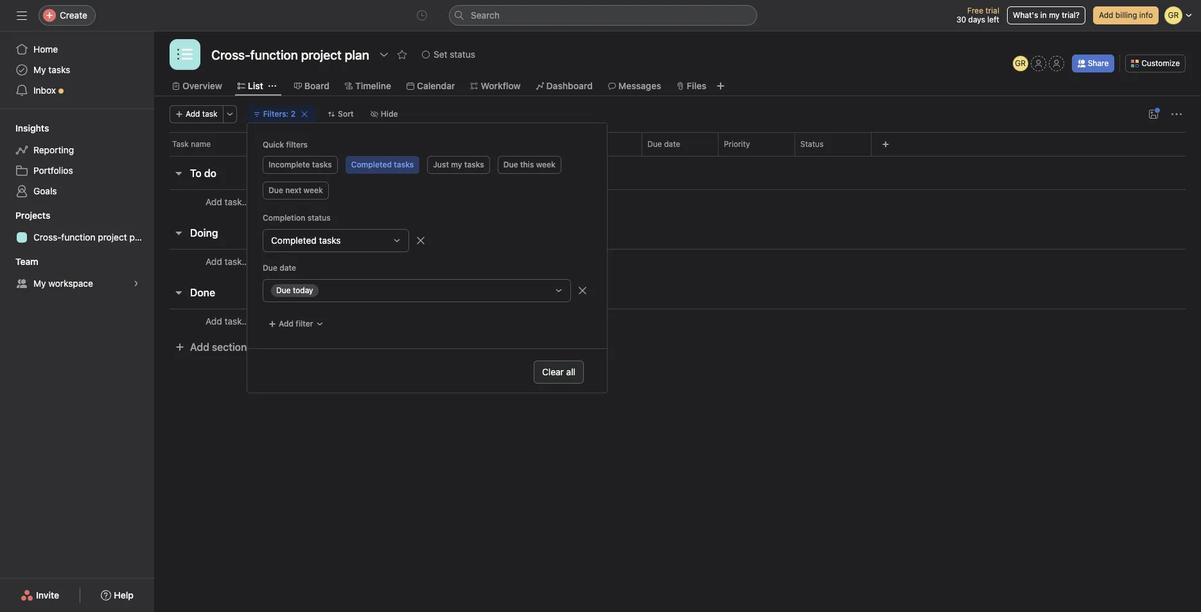 Task type: locate. For each thing, give the bounding box(es) containing it.
add to starred image
[[397, 49, 407, 60]]

1 vertical spatial remove image
[[577, 286, 588, 296]]

0 vertical spatial week
[[536, 160, 555, 170]]

3 add task… button from the top
[[206, 314, 249, 329]]

due date down messages
[[647, 139, 680, 149]]

3 add task… from the top
[[206, 316, 249, 327]]

2 vertical spatial add task…
[[206, 316, 249, 327]]

0 horizontal spatial show options image
[[379, 49, 389, 60]]

add task… button for doing
[[206, 255, 249, 269]]

teams element
[[0, 250, 154, 297]]

row down files link
[[154, 132, 1201, 156]]

due today
[[276, 286, 313, 295]]

help button
[[93, 584, 142, 608]]

my right just
[[451, 160, 462, 170]]

remove image inside completed tasks group
[[416, 236, 426, 246]]

due next week button
[[263, 182, 329, 200]]

week right the this
[[536, 160, 555, 170]]

due today button
[[263, 279, 571, 303]]

1 vertical spatial status
[[307, 213, 331, 223]]

add task… down add a task to this section image
[[206, 196, 249, 207]]

0 vertical spatial add task… row
[[154, 189, 1201, 214]]

week right next
[[304, 186, 323, 195]]

completed tasks down hide dropdown button
[[351, 160, 414, 170]]

due this week
[[503, 160, 555, 170]]

my workspace
[[33, 278, 93, 289]]

0 horizontal spatial due date
[[263, 263, 296, 273]]

1 vertical spatial add task… row
[[154, 249, 1201, 274]]

status inside popup button
[[450, 49, 475, 60]]

collapse task list for this section image left done
[[173, 288, 184, 298]]

0 vertical spatial date
[[664, 139, 680, 149]]

this
[[520, 160, 534, 170]]

3 add task… row from the top
[[154, 309, 1201, 333]]

2 collapse task list for this section image from the top
[[173, 288, 184, 298]]

0 vertical spatial show options image
[[379, 49, 389, 60]]

collapse task list for this section image left to
[[173, 168, 184, 179]]

gr button
[[1013, 56, 1028, 71]]

what's
[[1013, 10, 1038, 20]]

2 vertical spatial add task… button
[[206, 314, 249, 329]]

filters:
[[263, 109, 289, 119]]

0 horizontal spatial completed
[[271, 235, 317, 246]]

my down team
[[33, 278, 46, 289]]

due inside due this week button
[[503, 160, 518, 170]]

0 horizontal spatial status
[[307, 213, 331, 223]]

add down 'doing' button
[[206, 256, 222, 267]]

due
[[647, 139, 662, 149], [503, 160, 518, 170], [268, 186, 283, 195], [263, 263, 277, 273], [276, 286, 291, 295]]

add task… row for doing
[[154, 249, 1201, 274]]

collapse task list for this section image
[[173, 168, 184, 179], [173, 288, 184, 298]]

tasks right just
[[464, 160, 484, 170]]

1 vertical spatial completed tasks
[[271, 235, 341, 246]]

my right in
[[1049, 10, 1060, 20]]

2 task… from the top
[[225, 256, 249, 267]]

status up completed tasks dropdown button
[[307, 213, 331, 223]]

add left billing
[[1099, 10, 1113, 20]]

1 horizontal spatial date
[[664, 139, 680, 149]]

my
[[33, 64, 46, 75], [33, 278, 46, 289]]

completed down completion status
[[271, 235, 317, 246]]

team button
[[0, 256, 38, 268]]

projects element
[[0, 204, 154, 250]]

1 add task… row from the top
[[154, 189, 1201, 214]]

filters: 2 button
[[247, 105, 317, 123]]

plan
[[129, 232, 147, 243]]

hide button
[[365, 105, 404, 123]]

doing button
[[190, 222, 218, 245]]

3 task… from the top
[[225, 316, 249, 327]]

add task… row
[[154, 189, 1201, 214], [154, 249, 1201, 274], [154, 309, 1201, 333]]

list link
[[238, 79, 263, 93]]

create button
[[39, 5, 96, 26]]

completed tasks group
[[263, 229, 592, 252]]

trial?
[[1062, 10, 1080, 20]]

1 vertical spatial completed
[[271, 235, 317, 246]]

home link
[[8, 39, 146, 60]]

remove image inside due today group
[[577, 286, 588, 296]]

clear
[[542, 367, 564, 378]]

add task… button down add a task to this section icon
[[206, 255, 249, 269]]

date inside row
[[664, 139, 680, 149]]

0 vertical spatial status
[[450, 49, 475, 60]]

1 horizontal spatial due date
[[647, 139, 680, 149]]

0 vertical spatial collapse task list for this section image
[[173, 168, 184, 179]]

date down files link
[[664, 139, 680, 149]]

completion status
[[263, 213, 331, 223]]

list image
[[177, 47, 193, 62]]

2 vertical spatial add task… row
[[154, 309, 1201, 333]]

just my tasks
[[433, 160, 484, 170]]

search list box
[[449, 5, 757, 26]]

1 task… from the top
[[225, 196, 249, 207]]

quick filters
[[263, 140, 308, 150]]

1 add task… from the top
[[206, 196, 249, 207]]

show options image
[[379, 49, 389, 60], [700, 141, 708, 148]]

2 my from the top
[[33, 278, 46, 289]]

invite
[[36, 590, 59, 601]]

0 vertical spatial completed
[[351, 160, 392, 170]]

0 vertical spatial my
[[33, 64, 46, 75]]

search
[[471, 10, 500, 21]]

1 horizontal spatial show options image
[[700, 141, 708, 148]]

add task… button
[[206, 195, 249, 209], [206, 255, 249, 269], [206, 314, 249, 329]]

insights
[[15, 123, 49, 134]]

completed inside completed tasks dropdown button
[[271, 235, 317, 246]]

customize button
[[1125, 55, 1186, 73]]

1 horizontal spatial week
[[536, 160, 555, 170]]

more section actions image right add a task to this section image
[[241, 168, 251, 179]]

1 vertical spatial week
[[304, 186, 323, 195]]

hide sidebar image
[[17, 10, 27, 21]]

messages
[[618, 80, 661, 91]]

share
[[1088, 58, 1109, 68]]

to
[[190, 168, 202, 179]]

due down messages
[[647, 139, 662, 149]]

my inside my tasks link
[[33, 64, 46, 75]]

due date
[[647, 139, 680, 149], [263, 263, 296, 273]]

1 vertical spatial collapse task list for this section image
[[173, 288, 184, 298]]

add billing info
[[1099, 10, 1153, 20]]

my up the inbox on the top left of the page
[[33, 64, 46, 75]]

add task… button down add a task to this section image
[[206, 195, 249, 209]]

my for my workspace
[[33, 278, 46, 289]]

2 add task… row from the top
[[154, 249, 1201, 274]]

workflow
[[481, 80, 521, 91]]

remove image right downicon
[[577, 286, 588, 296]]

1 my from the top
[[33, 64, 46, 75]]

0 vertical spatial add task…
[[206, 196, 249, 207]]

1 add task… button from the top
[[206, 195, 249, 209]]

add task… up section
[[206, 316, 249, 327]]

1 vertical spatial my
[[33, 278, 46, 289]]

1 horizontal spatial completed tasks
[[351, 160, 414, 170]]

week
[[536, 160, 555, 170], [304, 186, 323, 195]]

0 vertical spatial add task… button
[[206, 195, 249, 209]]

incomplete tasks button
[[263, 156, 338, 174]]

0 vertical spatial remove image
[[416, 236, 426, 246]]

next
[[285, 186, 301, 195]]

0 vertical spatial my
[[1049, 10, 1060, 20]]

all
[[566, 367, 575, 378]]

due inside 'due today' 'dropdown button'
[[276, 286, 291, 295]]

tasks inside the global "element"
[[48, 64, 70, 75]]

add filter button
[[263, 315, 329, 333]]

1 horizontal spatial status
[[450, 49, 475, 60]]

add section button
[[170, 336, 252, 359]]

add task… button up section
[[206, 314, 249, 329]]

due left today
[[276, 286, 291, 295]]

done
[[190, 287, 215, 299]]

cross-function project plan link
[[8, 227, 147, 248]]

due date up due today
[[263, 263, 296, 273]]

0 vertical spatial completed tasks
[[351, 160, 414, 170]]

1 vertical spatial add task…
[[206, 256, 249, 267]]

1 collapse task list for this section image from the top
[[173, 168, 184, 179]]

task… up section
[[225, 316, 249, 327]]

tasks down home
[[48, 64, 70, 75]]

status right set
[[450, 49, 475, 60]]

1 horizontal spatial remove image
[[577, 286, 588, 296]]

tasks down completion status
[[319, 235, 341, 246]]

add billing info button
[[1093, 6, 1159, 24]]

project
[[98, 232, 127, 243]]

sort button
[[322, 105, 359, 123]]

incomplete
[[268, 160, 310, 170]]

0 horizontal spatial completed tasks
[[271, 235, 341, 246]]

more section actions image
[[242, 228, 253, 238]]

0 horizontal spatial remove image
[[416, 236, 426, 246]]

tasks inside dropdown button
[[319, 235, 341, 246]]

save options image
[[1148, 109, 1159, 119]]

my for my tasks
[[33, 64, 46, 75]]

task… down add a task to this section image
[[225, 196, 249, 207]]

add task… button for to do
[[206, 195, 249, 209]]

more actions image
[[1172, 109, 1182, 119]]

completed down hide dropdown button
[[351, 160, 392, 170]]

date up due today
[[280, 263, 296, 273]]

files link
[[677, 79, 706, 93]]

row containing task name
[[154, 132, 1201, 156]]

clear image
[[301, 110, 308, 118]]

None text field
[[208, 43, 372, 66]]

free trial 30 days left
[[956, 6, 999, 24]]

my inside my workspace link
[[33, 278, 46, 289]]

tasks
[[48, 64, 70, 75], [312, 160, 332, 170], [394, 160, 414, 170], [464, 160, 484, 170], [319, 235, 341, 246]]

home
[[33, 44, 58, 55]]

task… for doing
[[225, 256, 249, 267]]

in
[[1040, 10, 1047, 20]]

task… down add a task to this section icon
[[225, 256, 249, 267]]

1 horizontal spatial completed
[[351, 160, 392, 170]]

more section actions image
[[241, 168, 251, 179], [240, 288, 250, 298]]

projects
[[15, 210, 50, 221]]

status
[[450, 49, 475, 60], [307, 213, 331, 223]]

1 vertical spatial task…
[[225, 256, 249, 267]]

remove image
[[416, 236, 426, 246], [577, 286, 588, 296]]

add task… down add a task to this section icon
[[206, 256, 249, 267]]

cross-
[[33, 232, 61, 243]]

reporting
[[33, 145, 74, 155]]

section
[[212, 342, 247, 353]]

0 vertical spatial task…
[[225, 196, 249, 207]]

to do
[[190, 168, 216, 179]]

1 vertical spatial show options image
[[700, 141, 708, 148]]

0 horizontal spatial my
[[451, 160, 462, 170]]

1 vertical spatial add task… button
[[206, 255, 249, 269]]

row
[[154, 132, 1201, 156], [170, 155, 1186, 157]]

history image
[[417, 10, 427, 21]]

cross-function project plan
[[33, 232, 147, 243]]

completed tasks down completion status
[[271, 235, 341, 246]]

due next week
[[268, 186, 323, 195]]

due up due today
[[263, 263, 277, 273]]

add left filter
[[279, 319, 294, 329]]

0 horizontal spatial date
[[280, 263, 296, 273]]

2 add task… button from the top
[[206, 255, 249, 269]]

2 add task… from the top
[[206, 256, 249, 267]]

2 vertical spatial task…
[[225, 316, 249, 327]]

due left the this
[[503, 160, 518, 170]]

collapse task list for this section image
[[173, 228, 184, 238]]

more section actions image right done
[[240, 288, 250, 298]]

add inside popup button
[[279, 319, 294, 329]]

files
[[687, 80, 706, 91]]

due left next
[[268, 186, 283, 195]]

show options image left add to starred icon
[[379, 49, 389, 60]]

filters
[[286, 140, 308, 150]]

show options image left priority
[[700, 141, 708, 148]]

tasks right incomplete
[[312, 160, 332, 170]]

inbox
[[33, 85, 56, 96]]

remove image up 'due today' 'dropdown button'
[[416, 236, 426, 246]]

0 horizontal spatial week
[[304, 186, 323, 195]]

info
[[1139, 10, 1153, 20]]



Task type: describe. For each thing, give the bounding box(es) containing it.
add left section
[[190, 342, 209, 353]]

overview link
[[172, 79, 222, 93]]

remove image for date
[[577, 286, 588, 296]]

dashboard link
[[536, 79, 593, 93]]

timeline link
[[345, 79, 391, 93]]

name
[[191, 139, 211, 149]]

add down do
[[206, 196, 222, 207]]

workspace
[[48, 278, 93, 289]]

projects button
[[0, 209, 50, 222]]

invite button
[[12, 584, 68, 608]]

status for set status
[[450, 49, 475, 60]]

due inside due next week button
[[268, 186, 283, 195]]

doing
[[190, 227, 218, 239]]

what's in my trial? button
[[1007, 6, 1085, 24]]

today
[[293, 286, 313, 295]]

help
[[114, 590, 134, 601]]

goals
[[33, 186, 57, 197]]

filter
[[296, 319, 313, 329]]

add task… button for done
[[206, 314, 249, 329]]

do
[[204, 168, 216, 179]]

clear all
[[542, 367, 575, 378]]

remove image for status
[[416, 236, 426, 246]]

clear all button
[[534, 361, 584, 384]]

timeline
[[355, 80, 391, 91]]

tasks left just
[[394, 160, 414, 170]]

downicon image
[[555, 287, 563, 295]]

task
[[202, 109, 218, 119]]

incomplete tasks
[[268, 160, 332, 170]]

function
[[61, 232, 95, 243]]

what's in my trial?
[[1013, 10, 1080, 20]]

task… for to do
[[225, 196, 249, 207]]

add task… for to do
[[206, 196, 249, 207]]

add inside button
[[1099, 10, 1113, 20]]

overview
[[182, 80, 222, 91]]

add section
[[190, 342, 247, 353]]

search button
[[449, 5, 757, 26]]

set status
[[434, 49, 475, 60]]

calendar
[[417, 80, 455, 91]]

team
[[15, 256, 38, 267]]

collapse task list for this section image for to do
[[173, 168, 184, 179]]

hide
[[381, 109, 398, 119]]

1 horizontal spatial my
[[1049, 10, 1060, 20]]

board link
[[294, 79, 329, 93]]

row down priority
[[170, 155, 1186, 157]]

see details, my workspace image
[[132, 280, 140, 288]]

task
[[172, 139, 189, 149]]

goals link
[[8, 181, 146, 202]]

30
[[956, 15, 966, 24]]

task… for done
[[225, 316, 249, 327]]

completed tasks inside completed tasks button
[[351, 160, 414, 170]]

billing
[[1115, 10, 1137, 20]]

global element
[[0, 31, 154, 109]]

insights button
[[0, 122, 49, 135]]

add a task to this section image
[[225, 228, 235, 238]]

completed tasks inside completed tasks dropdown button
[[271, 235, 341, 246]]

add task… for done
[[206, 316, 249, 327]]

to do button
[[190, 162, 216, 185]]

status for completion status
[[307, 213, 331, 223]]

create
[[60, 10, 87, 21]]

status
[[800, 139, 824, 149]]

priority
[[724, 139, 750, 149]]

just
[[433, 160, 449, 170]]

quick
[[263, 140, 284, 150]]

add field image
[[882, 141, 890, 148]]

add tab image
[[715, 81, 726, 91]]

collapse task list for this section image for done
[[173, 288, 184, 298]]

board
[[304, 80, 329, 91]]

add task… for doing
[[206, 256, 249, 267]]

due today group
[[263, 279, 592, 303]]

add left "task"
[[186, 109, 200, 119]]

completed inside completed tasks button
[[351, 160, 392, 170]]

0 vertical spatial more section actions image
[[241, 168, 251, 179]]

1 vertical spatial date
[[280, 263, 296, 273]]

add up add section button
[[206, 316, 222, 327]]

tab actions image
[[268, 82, 276, 90]]

messages link
[[608, 79, 661, 93]]

sort
[[338, 109, 354, 119]]

just my tasks button
[[427, 156, 490, 174]]

completed tasks button
[[345, 156, 419, 174]]

completed tasks button
[[263, 229, 409, 252]]

0 vertical spatial due date
[[647, 139, 680, 149]]

list
[[248, 80, 263, 91]]

days
[[968, 15, 985, 24]]

more actions image
[[226, 110, 234, 118]]

1 vertical spatial my
[[451, 160, 462, 170]]

week for due this week
[[536, 160, 555, 170]]

add task… row for done
[[154, 309, 1201, 333]]

set
[[434, 49, 447, 60]]

add filter
[[279, 319, 313, 329]]

inbox link
[[8, 80, 146, 101]]

add a task to this section image
[[223, 168, 233, 179]]

1 vertical spatial due date
[[263, 263, 296, 273]]

free
[[967, 6, 983, 15]]

week for due next week
[[304, 186, 323, 195]]

portfolios
[[33, 165, 73, 176]]

1 vertical spatial more section actions image
[[240, 288, 250, 298]]

my tasks link
[[8, 60, 146, 80]]

workflow link
[[470, 79, 521, 93]]

customize
[[1141, 58, 1180, 68]]

left
[[987, 15, 999, 24]]

due this week button
[[498, 156, 561, 174]]

insights element
[[0, 117, 154, 204]]

my tasks
[[33, 64, 70, 75]]

done button
[[190, 281, 215, 304]]

calendar link
[[407, 79, 455, 93]]

add task button
[[170, 105, 223, 123]]

add task… row for to do
[[154, 189, 1201, 214]]

dashboard
[[546, 80, 593, 91]]



Task type: vqa. For each thing, say whether or not it's contained in the screenshot.
0 button
no



